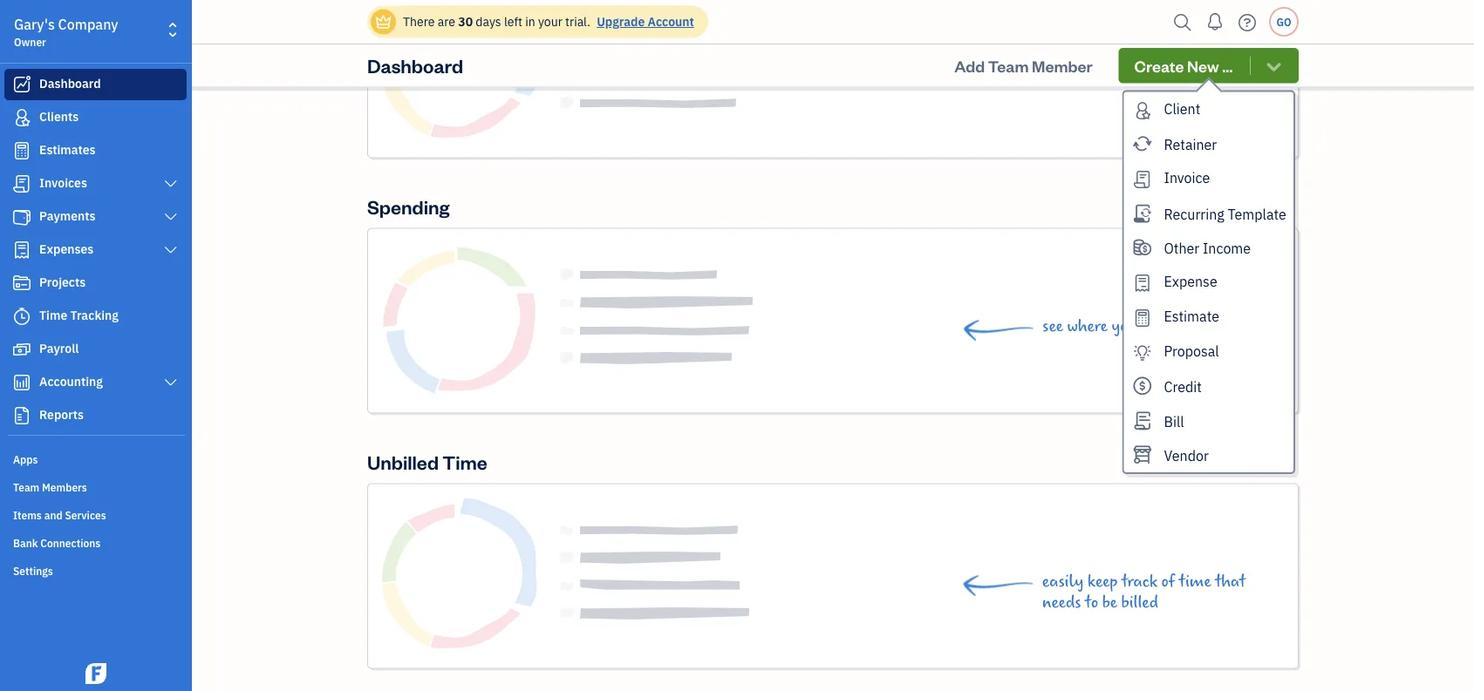 Task type: describe. For each thing, give the bounding box(es) containing it.
bank
[[13, 536, 38, 550]]

proposal
[[1164, 342, 1219, 360]]

team inside main element
[[13, 481, 39, 495]]

payments
[[39, 208, 96, 224]]

accounting link
[[4, 367, 187, 399]]

apps link
[[4, 446, 187, 472]]

payroll link
[[4, 334, 187, 365]]

track
[[1122, 573, 1157, 592]]

search image
[[1169, 9, 1197, 35]]

left
[[504, 14, 522, 30]]

chart image
[[11, 374, 32, 392]]

unbilled
[[367, 450, 439, 475]]

chevron large down image for accounting
[[163, 376, 179, 390]]

chevron large down image for payments
[[163, 210, 179, 224]]

payments link
[[4, 201, 187, 233]]

items
[[13, 508, 42, 522]]

invoice button
[[1124, 161, 1293, 196]]

dashboard image
[[11, 76, 32, 93]]

credit button
[[1124, 369, 1293, 404]]

time tracking link
[[4, 301, 187, 332]]

easily
[[1042, 573, 1084, 592]]

other income
[[1164, 239, 1251, 258]]

of
[[1161, 573, 1175, 592]]

where for see where your money's coming from
[[1015, 62, 1055, 81]]

expenses link
[[4, 235, 187, 266]]

where for see where your money's going
[[1067, 317, 1108, 337]]

credit
[[1164, 378, 1202, 396]]

days
[[476, 14, 501, 30]]

…
[[1222, 55, 1233, 76]]

client button
[[1124, 92, 1293, 127]]

needs
[[1042, 594, 1081, 613]]

coming
[[1157, 62, 1207, 81]]

connections
[[40, 536, 101, 550]]

to
[[1085, 594, 1098, 613]]

clients
[[39, 109, 79, 125]]

clients link
[[4, 102, 187, 133]]

projects
[[39, 274, 86, 290]]

money's for coming
[[1095, 62, 1152, 81]]

settings
[[13, 564, 53, 578]]

notifications image
[[1201, 4, 1229, 39]]

recurring template
[[1164, 205, 1286, 223]]

accounting
[[39, 374, 103, 390]]

team inside button
[[988, 55, 1029, 76]]

reports link
[[4, 400, 187, 432]]

team members
[[13, 481, 87, 495]]

proposal button
[[1124, 334, 1293, 369]]

dashboard link
[[4, 69, 187, 100]]

spending
[[367, 195, 450, 220]]

see for see where your money's coming from
[[990, 62, 1011, 81]]

payment image
[[11, 208, 32, 226]]

members
[[42, 481, 87, 495]]

other
[[1164, 239, 1199, 258]]

income
[[1203, 239, 1251, 258]]

bank connections
[[13, 536, 101, 550]]

estimates
[[39, 142, 96, 158]]

company
[[58, 15, 118, 34]]

team members link
[[4, 474, 187, 500]]

your for see where your money's coming from
[[1059, 62, 1091, 81]]

chevron large down image for expenses
[[163, 243, 179, 257]]

there are 30 days left in your trial. upgrade account
[[403, 14, 694, 30]]

invoices link
[[4, 168, 187, 200]]

tracking
[[70, 307, 119, 324]]

money's for going
[[1147, 317, 1205, 337]]

template
[[1228, 205, 1286, 223]]

upgrade account link
[[593, 14, 694, 30]]

estimate
[[1164, 307, 1219, 325]]

expense
[[1164, 272, 1217, 291]]

add team member button
[[939, 48, 1108, 83]]

estimate image
[[11, 142, 32, 160]]

projects link
[[4, 268, 187, 299]]

go button
[[1269, 7, 1299, 37]]

services
[[65, 508, 106, 522]]

expense button
[[1124, 265, 1293, 300]]

1 horizontal spatial dashboard
[[367, 53, 463, 78]]

see where your money's going
[[1042, 317, 1246, 337]]

money image
[[11, 341, 32, 358]]

dashboard inside main element
[[39, 75, 101, 92]]

estimate button
[[1124, 300, 1293, 334]]

and
[[44, 508, 62, 522]]

that
[[1215, 573, 1246, 592]]

retainer button
[[1124, 127, 1293, 161]]

go to help image
[[1233, 9, 1261, 35]]

reports
[[39, 407, 84, 423]]

add
[[954, 55, 985, 76]]

bill button
[[1124, 404, 1293, 438]]

project image
[[11, 275, 32, 292]]



Task type: locate. For each thing, give the bounding box(es) containing it.
chevron large down image for invoices
[[163, 177, 179, 191]]

0 horizontal spatial where
[[1015, 62, 1055, 81]]

chevron large down image up reports link
[[163, 376, 179, 390]]

invoices
[[39, 175, 87, 191]]

invoice image
[[11, 175, 32, 193]]

create new … button
[[1119, 48, 1299, 83]]

chevron large down image inside invoices link
[[163, 177, 179, 191]]

your for see where your money's going
[[1112, 317, 1143, 337]]

dashboard up clients
[[39, 75, 101, 92]]

1 horizontal spatial where
[[1067, 317, 1108, 337]]

2 chevron large down image from the top
[[163, 210, 179, 224]]

money's left 'coming' on the right top of page
[[1095, 62, 1152, 81]]

owner
[[14, 35, 46, 49]]

recurring
[[1164, 205, 1224, 223]]

unbilled time
[[367, 450, 487, 475]]

in
[[525, 14, 535, 30]]

1 chevron large down image from the top
[[163, 177, 179, 191]]

0 vertical spatial your
[[538, 14, 562, 30]]

keep
[[1088, 573, 1118, 592]]

your left estimate
[[1112, 317, 1143, 337]]

create
[[1134, 55, 1184, 76]]

client image
[[11, 109, 32, 126]]

see
[[990, 62, 1011, 81], [1042, 317, 1063, 337]]

dashboard
[[367, 53, 463, 78], [39, 75, 101, 92]]

report image
[[11, 407, 32, 425]]

chevron large down image up projects link
[[163, 243, 179, 257]]

chevron large down image inside expenses link
[[163, 243, 179, 257]]

chevron large down image inside payments link
[[163, 210, 179, 224]]

0 vertical spatial time
[[39, 307, 67, 324]]

create new …
[[1134, 55, 1233, 76]]

2 horizontal spatial your
[[1112, 317, 1143, 337]]

1 horizontal spatial see
[[1042, 317, 1063, 337]]

team down apps
[[13, 481, 39, 495]]

going
[[1209, 317, 1246, 337]]

retainer
[[1164, 136, 1217, 154]]

0 horizontal spatial dashboard
[[39, 75, 101, 92]]

1 vertical spatial see
[[1042, 317, 1063, 337]]

0 horizontal spatial see
[[990, 62, 1011, 81]]

your
[[538, 14, 562, 30], [1059, 62, 1091, 81], [1112, 317, 1143, 337]]

from
[[1211, 62, 1246, 81]]

gary's company owner
[[14, 15, 118, 49]]

dashboard down there
[[367, 53, 463, 78]]

1 vertical spatial money's
[[1147, 317, 1205, 337]]

are
[[438, 14, 455, 30]]

see where your money's coming from
[[990, 62, 1246, 81]]

chevron large down image inside accounting link
[[163, 376, 179, 390]]

1 horizontal spatial your
[[1059, 62, 1091, 81]]

see for see where your money's going
[[1042, 317, 1063, 337]]

30
[[458, 14, 473, 30]]

timer image
[[11, 308, 32, 325]]

vendor
[[1164, 447, 1209, 465]]

account
[[648, 14, 694, 30]]

billed
[[1121, 594, 1158, 613]]

1 horizontal spatial team
[[988, 55, 1029, 76]]

0 vertical spatial money's
[[1095, 62, 1152, 81]]

time inside 'link'
[[39, 307, 67, 324]]

1 horizontal spatial time
[[443, 450, 487, 475]]

0 horizontal spatial your
[[538, 14, 562, 30]]

member
[[1032, 55, 1093, 76]]

your left create at the top of the page
[[1059, 62, 1091, 81]]

settings link
[[4, 557, 187, 584]]

chevron large down image up payments link at top left
[[163, 177, 179, 191]]

gary's
[[14, 15, 55, 34]]

1 vertical spatial where
[[1067, 317, 1108, 337]]

1 vertical spatial team
[[13, 481, 39, 495]]

invoice
[[1164, 169, 1210, 187]]

expense image
[[11, 242, 32, 259]]

be
[[1102, 594, 1117, 613]]

time
[[1179, 573, 1211, 592]]

where
[[1015, 62, 1055, 81], [1067, 317, 1108, 337]]

team right the add
[[988, 55, 1029, 76]]

chevron large down image
[[163, 177, 179, 191], [163, 210, 179, 224], [163, 243, 179, 257], [163, 376, 179, 390]]

items and services
[[13, 508, 106, 522]]

0 vertical spatial team
[[988, 55, 1029, 76]]

time right the unbilled at bottom
[[443, 450, 487, 475]]

time tracking
[[39, 307, 119, 324]]

client
[[1164, 99, 1200, 118]]

1 vertical spatial your
[[1059, 62, 1091, 81]]

main element
[[0, 0, 235, 692]]

chevrondown image
[[1264, 57, 1284, 75]]

expenses
[[39, 241, 94, 257]]

4 chevron large down image from the top
[[163, 376, 179, 390]]

apps
[[13, 453, 38, 467]]

go
[[1276, 15, 1291, 29]]

0 vertical spatial see
[[990, 62, 1011, 81]]

bill
[[1164, 412, 1184, 431]]

3 chevron large down image from the top
[[163, 243, 179, 257]]

crown image
[[374, 13, 392, 31]]

there
[[403, 14, 435, 30]]

0 horizontal spatial time
[[39, 307, 67, 324]]

easily keep track of time that needs to be billed
[[1042, 573, 1246, 613]]

estimates link
[[4, 135, 187, 167]]

time right timer icon
[[39, 307, 67, 324]]

add team member
[[954, 55, 1093, 76]]

your right in
[[538, 14, 562, 30]]

items and services link
[[4, 502, 187, 528]]

vendor button
[[1124, 438, 1293, 473]]

0 vertical spatial where
[[1015, 62, 1055, 81]]

upgrade
[[597, 14, 645, 30]]

2 vertical spatial your
[[1112, 317, 1143, 337]]

1 vertical spatial time
[[443, 450, 487, 475]]

trial.
[[565, 14, 590, 30]]

chevron large down image up expenses link
[[163, 210, 179, 224]]

other income button
[[1124, 230, 1293, 265]]

money's up proposal
[[1147, 317, 1205, 337]]

new
[[1187, 55, 1219, 76]]

payroll
[[39, 341, 79, 357]]

bank connections link
[[4, 529, 187, 556]]

0 horizontal spatial team
[[13, 481, 39, 495]]

freshbooks image
[[82, 664, 110, 685]]



Task type: vqa. For each thing, say whether or not it's contained in the screenshot.
the middle learn
no



